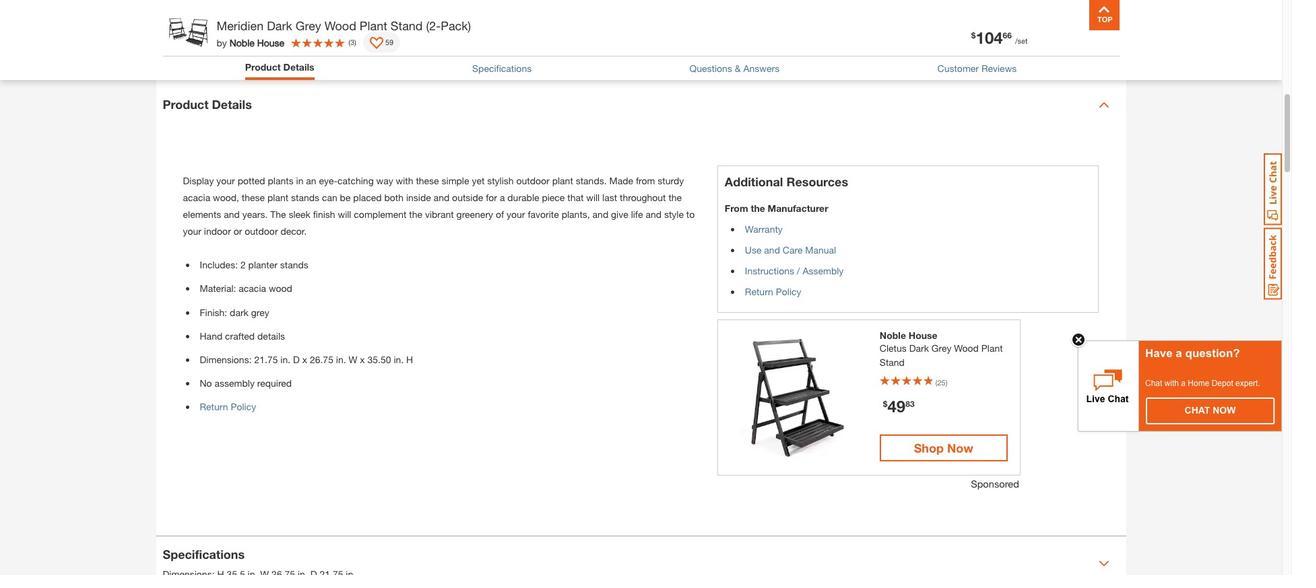 Task type: locate. For each thing, give the bounding box(es) containing it.
chat with a home depot expert.
[[1145, 379, 1260, 389]]

$ left 83
[[883, 399, 888, 409]]

0 horizontal spatial acacia
[[183, 192, 210, 203]]

return policy link
[[745, 286, 801, 297], [200, 402, 256, 413]]

manual
[[805, 244, 836, 256]]

details down by at the left
[[212, 97, 252, 112]]

1 horizontal spatial dark
[[909, 343, 929, 354]]

0 vertical spatial return
[[745, 286, 773, 297]]

customer reviews button
[[937, 61, 1017, 75], [937, 61, 1017, 75]]

decor.
[[281, 226, 307, 237]]

0 horizontal spatial dark
[[267, 18, 292, 33]]

1 horizontal spatial return policy
[[745, 286, 801, 297]]

the
[[668, 192, 682, 203], [751, 202, 765, 214], [409, 209, 422, 220]]

planter
[[248, 260, 277, 271]]

1 vertical spatial (
[[936, 378, 937, 387]]

0 horizontal spatial will
[[338, 209, 351, 220]]

placed
[[353, 192, 382, 203]]

1 horizontal spatial stand
[[880, 357, 905, 368]]

noble
[[230, 37, 254, 48], [880, 330, 906, 341]]

stands down the in
[[291, 192, 319, 203]]

1 vertical spatial specifications
[[163, 548, 245, 562]]

0 horizontal spatial wood
[[325, 18, 356, 33]]

wood
[[325, 18, 356, 33], [954, 343, 979, 354]]

instructions / assembly link
[[745, 265, 844, 277]]

grey
[[296, 18, 321, 33], [932, 343, 951, 354]]

warranty link
[[745, 223, 783, 235]]

1 horizontal spatial your
[[216, 175, 235, 186]]

in. left h on the left bottom
[[394, 354, 404, 366]]

return down no
[[200, 402, 228, 413]]

no assembly required
[[200, 378, 292, 389]]

0 vertical spatial )
[[354, 38, 356, 46]]

1 vertical spatial $
[[883, 399, 888, 409]]

pack)
[[441, 18, 471, 33]]

outdoor down years.
[[245, 226, 278, 237]]

warranty
[[745, 223, 783, 235]]

0 vertical spatial product details
[[245, 61, 314, 73]]

give
[[611, 209, 628, 220]]

a right for at the left
[[500, 192, 505, 203]]

shop
[[914, 441, 944, 456]]

0 horizontal spatial (
[[348, 38, 350, 46]]

0 vertical spatial with
[[396, 175, 413, 186]]

policy down instructions / assembly
[[776, 286, 801, 297]]

plant inside noble house cletus dark grey wood plant stand
[[981, 343, 1003, 354]]

grey inside noble house cletus dark grey wood plant stand
[[932, 343, 951, 354]]

1 horizontal spatial policy
[[776, 286, 801, 297]]

home
[[1188, 379, 1209, 389]]

noble house cletus dark grey wood plant stand
[[880, 330, 1003, 368]]

a left home
[[1181, 379, 1186, 389]]

1 vertical spatial outdoor
[[245, 226, 278, 237]]

dark up the 'by noble house'
[[267, 18, 292, 33]]

noble down 'meridien'
[[230, 37, 254, 48]]

question?
[[1185, 348, 1240, 361]]

2 horizontal spatial the
[[751, 202, 765, 214]]

1 horizontal spatial grey
[[932, 343, 951, 354]]

1 horizontal spatial house
[[909, 330, 937, 341]]

0 horizontal spatial grey
[[296, 18, 321, 33]]

( down meridien dark grey wood plant stand (2-pack)
[[348, 38, 350, 46]]

0 horizontal spatial with
[[396, 175, 413, 186]]

1 horizontal spatial in.
[[336, 354, 346, 366]]

will left last
[[586, 192, 600, 203]]

1 vertical spatial wood
[[954, 343, 979, 354]]

details down the 'by noble house'
[[283, 61, 314, 73]]

in.
[[280, 354, 290, 366], [336, 354, 346, 366], [394, 354, 404, 366]]

1 horizontal spatial details
[[283, 61, 314, 73]]

house inside noble house cletus dark grey wood plant stand
[[909, 330, 937, 341]]

1 horizontal spatial plant
[[552, 175, 573, 186]]

and
[[434, 192, 449, 203], [224, 209, 240, 220], [593, 209, 608, 220], [646, 209, 662, 220], [764, 244, 780, 256]]

details
[[283, 61, 314, 73], [212, 97, 252, 112]]

( 25 )
[[936, 378, 947, 387]]

additional
[[725, 174, 783, 189]]

top button
[[1089, 0, 1119, 30]]

1 vertical spatial noble
[[880, 330, 906, 341]]

plant up the the
[[267, 192, 288, 203]]

) for ( 3 )
[[354, 38, 356, 46]]

0 horizontal spatial product
[[163, 97, 209, 112]]

with right chat
[[1164, 379, 1179, 389]]

0 horizontal spatial return policy
[[200, 402, 256, 413]]

these
[[416, 175, 439, 186], [242, 192, 265, 203]]

policy
[[776, 286, 801, 297], [231, 402, 256, 413]]

0 horizontal spatial x
[[302, 354, 307, 366]]

1 vertical spatial dark
[[909, 343, 929, 354]]

will
[[586, 192, 600, 203], [338, 209, 351, 220]]

$ 104 66 /set
[[971, 28, 1028, 47]]

1 horizontal spatial )
[[946, 378, 947, 387]]

0 vertical spatial a
[[500, 192, 505, 203]]

stand down cletus
[[880, 357, 905, 368]]

1 vertical spatial acacia
[[239, 283, 266, 295]]

use and care manual
[[745, 244, 836, 256]]

specifications
[[472, 63, 532, 74], [163, 548, 245, 562]]

2 vertical spatial your
[[183, 226, 201, 237]]

1 horizontal spatial specifications
[[472, 63, 532, 74]]

2 horizontal spatial in.
[[394, 354, 404, 366]]

dark inside noble house cletus dark grey wood plant stand
[[909, 343, 929, 354]]

noble inside noble house cletus dark grey wood plant stand
[[880, 330, 906, 341]]

in. left w
[[336, 354, 346, 366]]

return policy link down instructions
[[745, 286, 801, 297]]

0 horizontal spatial specifications
[[163, 548, 245, 562]]

stands up wood
[[280, 260, 308, 271]]

1 horizontal spatial wood
[[954, 343, 979, 354]]

1 vertical spatial with
[[1164, 379, 1179, 389]]

return
[[745, 286, 773, 297], [200, 402, 228, 413]]

0 horizontal spatial your
[[183, 226, 201, 237]]

0 vertical spatial stand
[[391, 18, 423, 33]]

0 horizontal spatial stand
[[391, 18, 423, 33]]

house down 'meridien'
[[257, 37, 284, 48]]

in. left d
[[280, 354, 290, 366]]

crafted
[[225, 331, 255, 342]]

0 vertical spatial outdoor
[[516, 175, 550, 186]]

acacia down display
[[183, 192, 210, 203]]

3
[[350, 38, 354, 46]]

0 vertical spatial house
[[257, 37, 284, 48]]

by noble house
[[217, 37, 284, 48]]

will down be
[[338, 209, 351, 220]]

1 vertical spatial product
[[163, 97, 209, 112]]

product details down the 'by noble house'
[[245, 61, 314, 73]]

1 horizontal spatial outdoor
[[516, 175, 550, 186]]

grey
[[251, 307, 269, 318]]

1 horizontal spatial noble
[[880, 330, 906, 341]]

acacia inside display your potted plants in an eye-catching way with these simple yet stylish outdoor plant stands. made from sturdy acacia wood, these plant stands can be placed both inside and outside for a durable piece that will last throughout the elements and years. the sleek finish will complement the vibrant greenery of your favorite plants, and give life and style to your indoor or outdoor decor.
[[183, 192, 210, 203]]

$ for 104
[[971, 30, 976, 40]]

last
[[602, 192, 617, 203]]

0 horizontal spatial in.
[[280, 354, 290, 366]]

stand up 59
[[391, 18, 423, 33]]

your up wood,
[[216, 175, 235, 186]]

0 vertical spatial will
[[586, 192, 600, 203]]

now
[[1213, 406, 1236, 416]]

1 vertical spatial will
[[338, 209, 351, 220]]

( for 3
[[348, 38, 350, 46]]

these up inside
[[416, 175, 439, 186]]

0 horizontal spatial $
[[883, 399, 888, 409]]

and left give
[[593, 209, 608, 220]]

x right d
[[302, 354, 307, 366]]

1 vertical spatial a
[[1176, 348, 1182, 361]]

questions & answers
[[690, 63, 779, 74]]

0 vertical spatial stands
[[291, 192, 319, 203]]

$ for 49
[[883, 399, 888, 409]]

outdoor
[[516, 175, 550, 186], [245, 226, 278, 237]]

0 horizontal spatial plant
[[267, 192, 288, 203]]

1 horizontal spatial return
[[745, 286, 773, 297]]

sleek
[[289, 209, 310, 220]]

/
[[797, 265, 800, 277]]

1 vertical spatial these
[[242, 192, 265, 203]]

your right of
[[507, 209, 525, 220]]

1 vertical spatial )
[[946, 378, 947, 387]]

return policy down the assembly
[[200, 402, 256, 413]]

$ inside '$ 104 66 /set'
[[971, 30, 976, 40]]

acacia down includes: 2 planter stands on the left
[[239, 283, 266, 295]]

0 vertical spatial your
[[216, 175, 235, 186]]

outside
[[452, 192, 483, 203]]

plants,
[[562, 209, 590, 220]]

wood
[[269, 283, 292, 295]]

caret image
[[1098, 559, 1109, 570]]

questions & answers button
[[690, 61, 779, 75], [690, 61, 779, 75]]

return down instructions
[[745, 286, 773, 297]]

0 horizontal spatial )
[[354, 38, 356, 46]]

your down elements
[[183, 226, 201, 237]]

outdoor up durable
[[516, 175, 550, 186]]

the down inside
[[409, 209, 422, 220]]

1 vertical spatial house
[[909, 330, 937, 341]]

policy down no assembly required
[[231, 402, 256, 413]]

with
[[396, 175, 413, 186], [1164, 379, 1179, 389]]

1 horizontal spatial x
[[360, 354, 365, 366]]

wood inside noble house cletus dark grey wood plant stand
[[954, 343, 979, 354]]

w
[[349, 354, 357, 366]]

a
[[500, 192, 505, 203], [1176, 348, 1182, 361], [1181, 379, 1186, 389]]

1 horizontal spatial plant
[[981, 343, 1003, 354]]

1 horizontal spatial return policy link
[[745, 286, 801, 297]]

a inside display your potted plants in an eye-catching way with these simple yet stylish outdoor plant stands. made from sturdy acacia wood, these plant stands can be placed both inside and outside for a durable piece that will last throughout the elements and years. the sleek finish will complement the vibrant greenery of your favorite plants, and give life and style to your indoor or outdoor decor.
[[500, 192, 505, 203]]

customer
[[937, 63, 979, 74]]

0 vertical spatial policy
[[776, 286, 801, 297]]

1 horizontal spatial product
[[245, 61, 281, 73]]

( down noble house cletus dark grey wood plant stand
[[936, 378, 937, 387]]

1 vertical spatial stand
[[880, 357, 905, 368]]

product details
[[245, 61, 314, 73], [163, 97, 252, 112]]

return policy link down the assembly
[[200, 402, 256, 413]]

stand
[[391, 18, 423, 33], [880, 357, 905, 368]]

a right have at bottom
[[1176, 348, 1182, 361]]

noble up cletus
[[880, 330, 906, 341]]

return policy down instructions
[[745, 286, 801, 297]]

x right w
[[360, 354, 365, 366]]

piece
[[542, 192, 565, 203]]

or
[[234, 226, 242, 237]]

product details down by at the left
[[163, 97, 252, 112]]

2 vertical spatial a
[[1181, 379, 1186, 389]]

live chat image
[[1264, 154, 1282, 226]]

with right way
[[396, 175, 413, 186]]

cletus
[[880, 343, 907, 354]]

) down noble house cletus dark grey wood plant stand
[[946, 378, 947, 387]]

plant up piece
[[552, 175, 573, 186]]

0 horizontal spatial policy
[[231, 402, 256, 413]]

$ up "customer reviews" on the top of page
[[971, 30, 976, 40]]

1 vertical spatial plant
[[981, 343, 1003, 354]]

( for 25
[[936, 378, 937, 387]]

the up style
[[668, 192, 682, 203]]

$
[[971, 30, 976, 40], [883, 399, 888, 409]]

1 vertical spatial details
[[212, 97, 252, 112]]

1 vertical spatial grey
[[932, 343, 951, 354]]

cletus dark grey wood plant stand image
[[731, 330, 863, 462]]

feedback link image
[[1264, 228, 1282, 300]]

1 vertical spatial return policy
[[200, 402, 256, 413]]

) down meridien dark grey wood plant stand (2-pack)
[[354, 38, 356, 46]]

/set
[[1015, 36, 1028, 45]]

0 horizontal spatial plant
[[360, 18, 387, 33]]

answers
[[743, 63, 779, 74]]

dark right cletus
[[909, 343, 929, 354]]

(
[[348, 38, 350, 46], [936, 378, 937, 387]]

display
[[183, 175, 214, 186]]

house
[[257, 37, 284, 48], [909, 330, 937, 341]]

to
[[686, 209, 695, 220]]

$ inside the $ 49 83 shop now
[[883, 399, 888, 409]]

display your potted plants in an eye-catching way with these simple yet stylish outdoor plant stands. made from sturdy acacia wood, these plant stands can be placed both inside and outside for a durable piece that will last throughout the elements and years. the sleek finish will complement the vibrant greenery of your favorite plants, and give life and style to your indoor or outdoor decor.
[[183, 175, 695, 237]]

1 vertical spatial plant
[[267, 192, 288, 203]]

the right from at top
[[751, 202, 765, 214]]

your
[[216, 175, 235, 186], [507, 209, 525, 220], [183, 226, 201, 237]]

finish
[[313, 209, 335, 220]]

these up years.
[[242, 192, 265, 203]]

2 horizontal spatial your
[[507, 209, 525, 220]]

catching
[[337, 175, 374, 186]]

0 vertical spatial these
[[416, 175, 439, 186]]

house up ( 25 ) on the right
[[909, 330, 937, 341]]

product details button
[[245, 60, 314, 77], [245, 60, 314, 74], [156, 78, 1126, 132]]



Task type: vqa. For each thing, say whether or not it's contained in the screenshot.
by RRTYO on the top left of page
no



Task type: describe. For each thing, give the bounding box(es) containing it.
1 vertical spatial your
[[507, 209, 525, 220]]

0 vertical spatial wood
[[325, 18, 356, 33]]

1 horizontal spatial will
[[586, 192, 600, 203]]

made
[[609, 175, 633, 186]]

instructions
[[745, 265, 794, 277]]

meridien dark grey wood plant stand (2-pack)
[[217, 18, 471, 33]]

expert.
[[1235, 379, 1260, 389]]

details
[[257, 331, 285, 342]]

reviews
[[981, 63, 1017, 74]]

caret image
[[1098, 99, 1109, 110]]

durable
[[507, 192, 539, 203]]

meridien
[[217, 18, 264, 33]]

life
[[631, 209, 643, 220]]

chat
[[1185, 406, 1210, 416]]

in
[[296, 175, 303, 186]]

finish: dark grey
[[200, 307, 269, 318]]

49
[[888, 397, 906, 416]]

additional resources
[[725, 174, 848, 189]]

hand
[[200, 331, 222, 342]]

with inside display your potted plants in an eye-catching way with these simple yet stylish outdoor plant stands. made from sturdy acacia wood, these plant stands can be placed both inside and outside for a durable piece that will last throughout the elements and years. the sleek finish will complement the vibrant greenery of your favorite plants, and give life and style to your indoor or outdoor decor.
[[396, 175, 413, 186]]

shop now button
[[880, 435, 1008, 462]]

1 vertical spatial policy
[[231, 402, 256, 413]]

potted
[[238, 175, 265, 186]]

by
[[217, 37, 227, 48]]

0 vertical spatial plant
[[360, 18, 387, 33]]

have
[[1145, 348, 1173, 361]]

0 vertical spatial return policy link
[[745, 286, 801, 297]]

2 in. from the left
[[336, 354, 346, 366]]

and down wood,
[[224, 209, 240, 220]]

0 horizontal spatial house
[[257, 37, 284, 48]]

35.50
[[367, 354, 391, 366]]

$ 49 83 shop now
[[883, 397, 973, 456]]

1 vertical spatial product details
[[163, 97, 252, 112]]

for
[[486, 192, 497, 203]]

stand inside noble house cletus dark grey wood plant stand
[[880, 357, 905, 368]]

104
[[976, 28, 1003, 47]]

product image image
[[166, 7, 210, 51]]

2 x from the left
[[360, 354, 365, 366]]

3 in. from the left
[[394, 354, 404, 366]]

vibrant
[[425, 209, 454, 220]]

includes: 2 planter stands
[[200, 260, 308, 271]]

inside
[[406, 192, 431, 203]]

1 vertical spatial return
[[200, 402, 228, 413]]

from the manufacturer
[[725, 202, 828, 214]]

manufacturer
[[768, 202, 828, 214]]

both
[[384, 192, 404, 203]]

1 in. from the left
[[280, 354, 290, 366]]

26.75
[[310, 354, 333, 366]]

includes:
[[200, 260, 238, 271]]

1 horizontal spatial acacia
[[239, 283, 266, 295]]

eye-
[[319, 175, 337, 186]]

simple
[[442, 175, 469, 186]]

0 horizontal spatial details
[[212, 97, 252, 112]]

d
[[293, 354, 300, 366]]

(2-
[[426, 18, 441, 33]]

59 button
[[363, 32, 400, 53]]

plants
[[268, 175, 293, 186]]

questions
[[690, 63, 732, 74]]

yet
[[472, 175, 485, 186]]

and right use
[[764, 244, 780, 256]]

greenery
[[456, 209, 493, 220]]

0 horizontal spatial outdoor
[[245, 226, 278, 237]]

use
[[745, 244, 762, 256]]

way
[[376, 175, 393, 186]]

from
[[636, 175, 655, 186]]

indoor
[[204, 226, 231, 237]]

resources
[[786, 174, 848, 189]]

) for ( 25 )
[[946, 378, 947, 387]]

59
[[385, 38, 394, 46]]

dimensions: 21.75 in. d x 26.75 in. w x 35.50 in. h
[[200, 354, 413, 366]]

stands inside display your potted plants in an eye-catching way with these simple yet stylish outdoor plant stands. made from sturdy acacia wood, these plant stands can be placed both inside and outside for a durable piece that will last throughout the elements and years. the sleek finish will complement the vibrant greenery of your favorite plants, and give life and style to your indoor or outdoor decor.
[[291, 192, 319, 203]]

depot
[[1212, 379, 1233, 389]]

assembly
[[803, 265, 844, 277]]

years.
[[242, 209, 268, 220]]

from
[[725, 202, 748, 214]]

1 vertical spatial stands
[[280, 260, 308, 271]]

66
[[1003, 30, 1012, 40]]

dimensions:
[[200, 354, 252, 366]]

display image
[[370, 37, 383, 51]]

complement
[[354, 209, 406, 220]]

1 horizontal spatial with
[[1164, 379, 1179, 389]]

throughout
[[620, 192, 666, 203]]

stands.
[[576, 175, 607, 186]]

chat
[[1145, 379, 1162, 389]]

0 vertical spatial dark
[[267, 18, 292, 33]]

an
[[306, 175, 316, 186]]

and up vibrant
[[434, 192, 449, 203]]

chat now
[[1185, 406, 1236, 416]]

favorite
[[528, 209, 559, 220]]

0 horizontal spatial the
[[409, 209, 422, 220]]

be
[[340, 192, 351, 203]]

1 x from the left
[[302, 354, 307, 366]]

elements
[[183, 209, 221, 220]]

now
[[947, 441, 973, 456]]

25
[[937, 378, 946, 387]]

1 vertical spatial return policy link
[[200, 402, 256, 413]]

and right life at top left
[[646, 209, 662, 220]]

the
[[270, 209, 286, 220]]

0 vertical spatial noble
[[230, 37, 254, 48]]

have a question?
[[1145, 348, 1240, 361]]

0 vertical spatial plant
[[552, 175, 573, 186]]

0 horizontal spatial these
[[242, 192, 265, 203]]

0 vertical spatial grey
[[296, 18, 321, 33]]

finish:
[[200, 307, 227, 318]]

can
[[322, 192, 337, 203]]

0 vertical spatial product
[[245, 61, 281, 73]]

1 horizontal spatial these
[[416, 175, 439, 186]]

that
[[567, 192, 584, 203]]

sturdy
[[658, 175, 684, 186]]

1 horizontal spatial the
[[668, 192, 682, 203]]

0 vertical spatial details
[[283, 61, 314, 73]]

customer reviews
[[937, 63, 1017, 74]]



